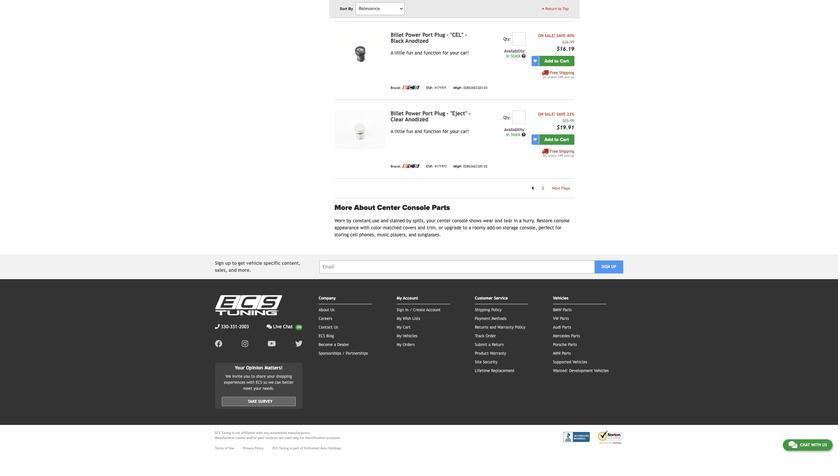Task type: describe. For each thing, give the bounding box(es) containing it.
product
[[475, 352, 489, 356]]

lifetime replacement link
[[475, 369, 515, 374]]

returns
[[475, 325, 489, 330]]

es#4171973 - 028636ecs05-02 - billet power port plug - "eject" - clear anodized - a little fun and function for your car! - ecs - audi bmw volkswagen mercedes benz mini porsche image
[[335, 111, 386, 149]]

and down billet power port plug - "cel" - black anodized
[[415, 50, 423, 55]]

plug for "cel"
[[435, 32, 445, 38]]

02
[[484, 165, 488, 169]]

parts for vw parts
[[560, 317, 569, 321]]

- left "cel"
[[447, 32, 449, 38]]

returns and warranty policy
[[475, 325, 526, 330]]

billet for clear
[[391, 110, 404, 117]]

comments image
[[267, 325, 272, 329]]

audi
[[553, 325, 561, 330]]

es#: for black
[[427, 86, 433, 90]]

product warranty link
[[475, 352, 507, 356]]

my for my account
[[397, 296, 402, 301]]

restore
[[537, 218, 553, 224]]

1 horizontal spatial about
[[354, 203, 375, 212]]

ecs - corporate logo image for clear
[[403, 164, 420, 168]]

2 vertical spatial in
[[406, 308, 409, 313]]

add for $16.19
[[545, 58, 554, 64]]

payment methods
[[475, 317, 507, 321]]

2003
[[239, 324, 249, 330]]

- left "eject"
[[447, 110, 449, 117]]

a for billet power port plug - "cel" - black anodized
[[391, 50, 394, 55]]

my for my orders
[[397, 343, 402, 348]]

perfect
[[539, 225, 554, 231]]

comments image
[[789, 441, 798, 449]]

wanted:
[[553, 369, 568, 374]]

mfg#: 028636ecs03-03
[[454, 86, 488, 90]]

stained
[[390, 218, 405, 224]]

wanted: development vehicles
[[553, 369, 609, 374]]

wanted: development vehicles link
[[553, 369, 609, 374]]

parts for mercedes parts
[[571, 334, 580, 339]]

add for $19.91
[[545, 137, 554, 143]]

on for $19.91
[[538, 112, 544, 117]]

security
[[483, 360, 498, 365]]

phone image
[[215, 325, 220, 329]]

sign in / create account link
[[397, 308, 441, 313]]

and right use
[[381, 218, 389, 224]]

orders for $19.91
[[548, 154, 557, 158]]

23%
[[567, 112, 575, 117]]

a right submit
[[489, 343, 491, 348]]

add to wish list image for $16.19
[[534, 59, 537, 63]]

use
[[229, 447, 234, 451]]

in
[[514, 218, 518, 224]]

cart for $19.91
[[560, 137, 569, 143]]

on for $16.19
[[538, 33, 544, 38]]

audi parts
[[553, 325, 572, 330]]

parts for mini parts
[[562, 352, 571, 356]]

2 vertical spatial shipping
[[475, 308, 490, 313]]

storage
[[503, 225, 519, 231]]

and up order
[[490, 325, 497, 330]]

cart for $16.19
[[560, 58, 569, 64]]

2 console from the left
[[554, 218, 570, 224]]

next
[[553, 186, 561, 191]]

free shipping on orders $49 and up for $16.19
[[543, 71, 575, 79]]

sunglasses.
[[418, 232, 441, 238]]

opinion
[[246, 366, 263, 371]]

center
[[437, 218, 451, 224]]

0 vertical spatial /
[[410, 308, 412, 313]]

sort
[[340, 6, 348, 11]]

page
[[562, 186, 571, 191]]

development
[[570, 369, 593, 374]]

2 vertical spatial us
[[823, 443, 828, 448]]

add to cart button for $19.91
[[540, 134, 575, 145]]

shopping
[[276, 375, 292, 379]]

specific
[[264, 261, 281, 266]]

stock for $16.19
[[511, 54, 521, 58]]

experiences
[[224, 381, 246, 385]]

sign up to get vehicle specific content, sales, and more.
[[215, 261, 301, 273]]

ecs for ecs blog
[[319, 334, 325, 339]]

manufacturers.
[[288, 431, 311, 435]]

automobile
[[270, 431, 287, 435]]

sale! for $19.91
[[545, 112, 556, 117]]

live chat link
[[267, 324, 303, 331]]

1 vertical spatial warranty
[[490, 352, 507, 356]]

- right "cel"
[[465, 32, 467, 38]]

supported vehicles link
[[553, 360, 588, 365]]

privacy
[[243, 447, 254, 451]]

mini
[[553, 352, 561, 356]]

parts for porsche parts
[[568, 343, 577, 348]]

stock for $19.91
[[511, 132, 521, 137]]

take survey link
[[222, 397, 296, 407]]

sponsorships / partnerships link
[[319, 352, 368, 356]]

customer
[[475, 296, 493, 301]]

my for my vehicles
[[397, 334, 402, 339]]

terms of use
[[215, 447, 234, 451]]

sign in / create account
[[397, 308, 441, 313]]

sign for sign up
[[602, 265, 610, 270]]

use
[[373, 218, 380, 224]]

and down $16.19
[[565, 75, 570, 79]]

your up we
[[267, 375, 275, 379]]

vehicles up orders
[[403, 334, 418, 339]]

plug for "eject"
[[435, 110, 445, 117]]

add to cart for $16.19
[[545, 58, 569, 64]]

my account
[[397, 296, 418, 301]]

function for "cel"
[[424, 50, 441, 55]]

payment methods link
[[475, 317, 507, 321]]

your down "cel"
[[450, 50, 459, 55]]

storing
[[335, 232, 349, 238]]

submit a return link
[[475, 343, 504, 348]]

2 of from the left
[[300, 447, 303, 451]]

and down spills,
[[418, 225, 426, 231]]

center
[[377, 203, 401, 212]]

for down billet power port plug - "eject" - clear anodized
[[443, 129, 449, 134]]

dealer
[[338, 343, 349, 348]]

question circle image for $16.19
[[522, 54, 526, 58]]

take survey button
[[222, 397, 296, 407]]

mini parts
[[553, 352, 571, 356]]

sign for sign in / create account
[[397, 308, 404, 313]]

color-
[[371, 225, 383, 231]]

and left "tear" on the top of the page
[[495, 218, 503, 224]]

and down billet power port plug - "eject" - clear anodized
[[415, 129, 423, 134]]

porsche
[[553, 343, 567, 348]]

power for black
[[406, 32, 421, 38]]

on for $16.19
[[543, 75, 547, 79]]

sign up button
[[595, 261, 624, 274]]

0 vertical spatial warranty
[[498, 325, 514, 330]]

shipping for $19.91
[[560, 149, 575, 154]]

es#: 4171973
[[427, 165, 447, 169]]

on sale!                         save 23% $25.99 $19.91
[[538, 112, 575, 131]]

billet for black
[[391, 32, 404, 38]]

my for my cart
[[397, 325, 402, 330]]

my orders link
[[397, 343, 415, 348]]

porsche parts link
[[553, 343, 577, 348]]

2 horizontal spatial policy
[[515, 325, 526, 330]]

or
[[439, 225, 443, 231]]

0 horizontal spatial about
[[319, 308, 329, 313]]

your right meet
[[254, 387, 262, 391]]

330-331-2003 link
[[215, 324, 249, 331]]

billet power port plug - "eject" - clear anodized
[[391, 110, 471, 123]]

not
[[235, 431, 240, 435]]

about us
[[319, 308, 335, 313]]

330-331-2003
[[221, 324, 249, 330]]

$49 for $16.19
[[558, 75, 563, 79]]

policy for privacy policy
[[255, 447, 264, 451]]

shows
[[470, 218, 482, 224]]

availability: for $19.91
[[505, 127, 526, 132]]

caret up image
[[542, 7, 545, 11]]

submit
[[475, 343, 488, 348]]

to inside sign up to get vehicle specific content, sales, and more.
[[232, 261, 237, 266]]

porsche parts
[[553, 343, 577, 348]]

replacement
[[492, 369, 515, 374]]

brand: for billet power port plug - "eject" - clear anodized
[[391, 165, 401, 169]]

power for clear
[[406, 110, 421, 117]]

twitter logo image
[[295, 340, 303, 348]]

and down $19.91
[[565, 154, 570, 158]]

product warranty
[[475, 352, 507, 356]]

with inside chat with us link
[[812, 443, 822, 448]]

supported
[[553, 360, 572, 365]]

matched
[[383, 225, 402, 231]]

manufacturer
[[215, 436, 235, 440]]

vehicles up bmw parts link
[[553, 296, 569, 301]]

contact
[[319, 325, 333, 330]]

mfg#: for billet power port plug - "eject" - clear anodized
[[454, 165, 462, 169]]

vehicles right development
[[595, 369, 609, 374]]

us for about us
[[331, 308, 335, 313]]

and down covers
[[409, 232, 417, 238]]

your
[[235, 366, 245, 371]]

better
[[282, 381, 294, 385]]

ecs tuning is part of enthusiast auto holdings
[[273, 447, 341, 451]]

add to cart button for $16.19
[[540, 56, 575, 66]]

1 horizontal spatial return
[[546, 6, 557, 11]]

qty: for billet power port plug - "cel" - black anodized
[[504, 37, 511, 41]]

- right "eject"
[[469, 110, 471, 117]]

track
[[475, 334, 485, 339]]

mercedes parts link
[[553, 334, 580, 339]]

clear
[[391, 116, 404, 123]]

up inside sign up to get vehicle specific content, sales, and more.
[[225, 261, 231, 266]]

and inside sign up to get vehicle specific content, sales, and more.
[[229, 268, 237, 273]]



Task type: vqa. For each thing, say whether or not it's contained in the screenshot.
choice in LET ECS DO THE HEAVY LIFTING WITH OUR TIRE MOUNTING AND BALANCING SERVICE! 19X8.5" ET40 PAIRED WITH YOUR CHOICE OF TIRES. REQUIRES BALL SEAT ADAPTERS ES4056806
no



Task type: locate. For each thing, give the bounding box(es) containing it.
0 vertical spatial part
[[258, 436, 264, 440]]

2 vertical spatial brand:
[[391, 165, 401, 169]]

function down "billet power port plug - "eject" - clear anodized" link
[[424, 129, 441, 134]]

0 horizontal spatial by
[[347, 218, 352, 224]]

ecs
[[319, 334, 325, 339], [256, 381, 262, 385], [215, 431, 221, 435], [273, 447, 278, 451]]

sale! inside the on sale!                         save 40% $26.99 $16.19
[[545, 33, 556, 38]]

1 vertical spatial billet
[[391, 110, 404, 117]]

brand:
[[391, 8, 401, 11], [391, 86, 401, 90], [391, 165, 401, 169]]

0 vertical spatial anodized
[[406, 38, 429, 44]]

with up meet
[[247, 381, 255, 385]]

5 my from the top
[[397, 343, 402, 348]]

on inside the on sale!                         save 40% $26.99 $16.19
[[538, 33, 544, 38]]

0 vertical spatial port
[[423, 32, 433, 38]]

with right comments image
[[812, 443, 822, 448]]

my up my vehicles
[[397, 325, 402, 330]]

constant
[[353, 218, 371, 224]]

1 anodized from the top
[[406, 38, 429, 44]]

1 vertical spatial account
[[427, 308, 441, 313]]

hurry.
[[523, 218, 536, 224]]

1 vertical spatial port
[[423, 110, 433, 117]]

1 horizontal spatial sign
[[397, 308, 404, 313]]

about up careers
[[319, 308, 329, 313]]

power right clear
[[406, 110, 421, 117]]

save for $19.91
[[557, 112, 566, 117]]

free down $16.19
[[550, 71, 558, 75]]

1 horizontal spatial /
[[410, 308, 412, 313]]

1 sale! from the top
[[545, 33, 556, 38]]

stock
[[511, 54, 521, 58], [511, 132, 521, 137]]

shipping down $19.91
[[560, 149, 575, 154]]

to inside the we invite you to share your shopping experiences with ecs so we can better meet your needs.
[[251, 375, 255, 379]]

lists
[[413, 317, 421, 321]]

1 console from the left
[[452, 218, 468, 224]]

a for billet power port plug - "eject" - clear anodized
[[391, 129, 394, 134]]

1 vertical spatial ecs - corporate logo image
[[403, 86, 420, 89]]

0 vertical spatial a
[[391, 50, 394, 55]]

0 horizontal spatial chat
[[283, 324, 293, 330]]

0 vertical spatial on
[[538, 33, 544, 38]]

fun for clear
[[407, 129, 413, 134]]

your inside worn by constant use and stained by spills, your center console shows wear and tear in a hurry. restore console appearance with color-matched covers and trim, or upgrade to a roomy add-on storage console, perfect for storing cell phones, music players, and sunglasses.
[[427, 218, 436, 224]]

1 mfg#: from the top
[[454, 86, 462, 90]]

car! down "cel"
[[461, 50, 469, 55]]

add to cart for $19.91
[[545, 137, 569, 143]]

site security
[[475, 360, 498, 365]]

1 question circle image from the top
[[522, 54, 526, 58]]

1 on from the top
[[538, 33, 544, 38]]

2 in stock from the top
[[507, 132, 522, 137]]

2 car! from the top
[[461, 129, 469, 134]]

ecs left blog
[[319, 334, 325, 339]]

become a dealer
[[319, 343, 349, 348]]

0 horizontal spatial /
[[343, 352, 345, 356]]

ecs tuning is not affiliated with any automobile manufacturers. manufacturer names and/or part numbers are used only for identification purposes.
[[215, 431, 341, 440]]

anodized inside billet power port plug - "cel" - black anodized
[[406, 38, 429, 44]]

1 vertical spatial about
[[319, 308, 329, 313]]

parts down porsche parts
[[562, 352, 571, 356]]

on for $19.91
[[543, 154, 547, 158]]

1 vertical spatial availability:
[[505, 127, 526, 132]]

chat right the live
[[283, 324, 293, 330]]

worn
[[335, 218, 345, 224]]

1 vertical spatial part
[[293, 447, 299, 451]]

1 vertical spatial power
[[406, 110, 421, 117]]

terms of use link
[[215, 446, 234, 451]]

0 vertical spatial save
[[557, 33, 566, 38]]

question circle image
[[522, 54, 526, 58], [522, 133, 526, 137]]

is down used
[[290, 447, 292, 451]]

returns and warranty policy link
[[475, 325, 526, 330]]

add to wish list image for $19.91
[[534, 138, 537, 141]]

1 ecs - corporate logo image from the top
[[403, 7, 420, 11]]

2 vertical spatial ecs - corporate logo image
[[403, 164, 420, 168]]

parts up center
[[432, 203, 450, 212]]

2 question circle image from the top
[[522, 133, 526, 137]]

1 brand: from the top
[[391, 8, 401, 11]]

power inside billet power port plug - "eject" - clear anodized
[[406, 110, 421, 117]]

Email email field
[[320, 261, 595, 274]]

1 vertical spatial shipping
[[560, 149, 575, 154]]

chat right comments image
[[801, 443, 811, 448]]

2 es#: from the top
[[427, 165, 433, 169]]

billet inside billet power port plug - "cel" - black anodized
[[391, 32, 404, 38]]

2 anodized from the top
[[405, 116, 429, 123]]

in for billet power port plug - "eject" - clear anodized
[[507, 132, 510, 137]]

0 vertical spatial is
[[232, 431, 234, 435]]

2 free from the top
[[550, 149, 558, 154]]

0 vertical spatial orders
[[548, 75, 557, 79]]

$49 down $19.91
[[558, 154, 563, 158]]

0 vertical spatial add to wish list image
[[534, 59, 537, 63]]

return right caret up image
[[546, 6, 557, 11]]

0 vertical spatial chat
[[283, 324, 293, 330]]

2 brand: from the top
[[391, 86, 401, 90]]

1 vertical spatial free shipping on orders $49 and up
[[543, 149, 575, 158]]

2 ecs - corporate logo image from the top
[[403, 86, 420, 89]]

1 save from the top
[[557, 33, 566, 38]]

to left top
[[558, 6, 562, 11]]

free shipping on orders $49 and up down $19.91
[[543, 149, 575, 158]]

0 vertical spatial add
[[545, 58, 554, 64]]

"eject"
[[451, 110, 467, 117]]

0 vertical spatial brand:
[[391, 8, 401, 11]]

add to wish list image
[[534, 59, 537, 63], [534, 138, 537, 141]]

2 a from the top
[[391, 129, 394, 134]]

1 plug from the top
[[435, 32, 445, 38]]

availability: for $16.19
[[505, 49, 526, 53]]

for inside ecs tuning is not affiliated with any automobile manufacturers. manufacturer names and/or part numbers are used only for identification purposes.
[[300, 436, 304, 440]]

on inside worn by constant use and stained by spills, your center console shows wear and tear in a hurry. restore console appearance with color-matched covers and trim, or upgrade to a roomy add-on storage console, perfect for storing cell phones, music players, and sunglasses.
[[497, 225, 502, 231]]

us for contact us
[[334, 325, 338, 330]]

a down clear
[[391, 129, 394, 134]]

warranty up security
[[490, 352, 507, 356]]

free shipping on orders $49 and up down $16.19
[[543, 71, 575, 79]]

1 vertical spatial us
[[334, 325, 338, 330]]

anodized for black
[[406, 38, 429, 44]]

1 qty: from the top
[[504, 37, 511, 41]]

parts
[[432, 203, 450, 212], [563, 308, 572, 313], [560, 317, 569, 321], [563, 325, 572, 330], [571, 334, 580, 339], [568, 343, 577, 348], [562, 352, 571, 356]]

my vehicles
[[397, 334, 418, 339]]

bmw
[[553, 308, 562, 313]]

orders for $16.19
[[548, 75, 557, 79]]

submit a return
[[475, 343, 504, 348]]

your up trim,
[[427, 218, 436, 224]]

cart down wish at the bottom left of page
[[403, 325, 411, 330]]

is for part
[[290, 447, 292, 451]]

0 vertical spatial function
[[424, 50, 441, 55]]

0 vertical spatial billet
[[391, 32, 404, 38]]

2 qty: from the top
[[504, 115, 511, 120]]

up inside button
[[612, 265, 617, 270]]

1 vertical spatial orders
[[548, 154, 557, 158]]

1 horizontal spatial policy
[[492, 308, 502, 313]]

power inside billet power port plug - "cel" - black anodized
[[406, 32, 421, 38]]

in stock for $19.91
[[507, 132, 522, 137]]

1 vertical spatial question circle image
[[522, 133, 526, 137]]

0 vertical spatial es#:
[[427, 86, 433, 90]]

ecs inside ecs tuning is not affiliated with any automobile manufacturers. manufacturer names and/or part numbers are used only for identification purposes.
[[215, 431, 221, 435]]

parts up porsche parts
[[571, 334, 580, 339]]

mfg#: left 028636ecs03-
[[454, 86, 462, 90]]

upgrade
[[445, 225, 462, 231]]

facebook logo image
[[215, 340, 222, 348]]

take survey
[[248, 400, 273, 404]]

my for my wish lists
[[397, 317, 402, 321]]

1 fun from the top
[[407, 50, 413, 55]]

mfg#: for billet power port plug - "cel" - black anodized
[[454, 86, 462, 90]]

1 vertical spatial fun
[[407, 129, 413, 134]]

1 vertical spatial add to cart
[[545, 137, 569, 143]]

es#: 4171971
[[427, 86, 447, 90]]

2 little from the top
[[395, 129, 405, 134]]

with inside the we invite you to share your shopping experiences with ecs so we can better meet your needs.
[[247, 381, 255, 385]]

port down es#: 4171971
[[423, 110, 433, 117]]

more
[[335, 203, 352, 212]]

little down black
[[395, 50, 405, 55]]

lifetime
[[475, 369, 490, 374]]

028636ecs05-
[[464, 165, 484, 169]]

2 power from the top
[[406, 110, 421, 117]]

we invite you to share your shopping experiences with ecs so we can better meet your needs.
[[224, 375, 294, 391]]

0 horizontal spatial return
[[492, 343, 504, 348]]

0 vertical spatial us
[[331, 308, 335, 313]]

port inside billet power port plug - "cel" - black anodized
[[423, 32, 433, 38]]

parts down the mercedes parts
[[568, 343, 577, 348]]

a left dealer
[[334, 343, 336, 348]]

is left not
[[232, 431, 234, 435]]

holdings
[[329, 447, 341, 451]]

1 vertical spatial stock
[[511, 132, 521, 137]]

parts for bmw parts
[[563, 308, 572, 313]]

2 sale! from the top
[[545, 112, 556, 117]]

1 my from the top
[[397, 296, 402, 301]]

2 port from the top
[[423, 110, 433, 117]]

3 my from the top
[[397, 325, 402, 330]]

fun down "billet power port plug - "eject" - clear anodized" link
[[407, 129, 413, 134]]

power right black
[[406, 32, 421, 38]]

top
[[563, 6, 569, 11]]

plug left "cel"
[[435, 32, 445, 38]]

with left any at the left bottom
[[256, 431, 263, 435]]

content,
[[282, 261, 301, 266]]

up
[[571, 75, 575, 79], [571, 154, 575, 158], [225, 261, 231, 266], [612, 265, 617, 270]]

0 horizontal spatial of
[[225, 447, 228, 451]]

qty: for billet power port plug - "eject" - clear anodized
[[504, 115, 511, 120]]

tuning down are
[[279, 447, 289, 451]]

1 vertical spatial es#:
[[427, 165, 433, 169]]

function
[[424, 50, 441, 55], [424, 129, 441, 134]]

2 vertical spatial cart
[[403, 325, 411, 330]]

1 vertical spatial free
[[550, 149, 558, 154]]

privacy policy
[[243, 447, 264, 451]]

/ down dealer
[[343, 352, 345, 356]]

0 horizontal spatial part
[[258, 436, 264, 440]]

phones,
[[359, 232, 376, 238]]

with inside worn by constant use and stained by spills, your center console shows wear and tear in a hurry. restore console appearance with color-matched covers and trim, or upgrade to a roomy add-on storage console, perfect for storing cell phones, music players, and sunglasses.
[[361, 225, 370, 231]]

console up the upgrade
[[452, 218, 468, 224]]

a down shows on the top of page
[[469, 225, 471, 231]]

is inside ecs tuning is not affiliated with any automobile manufacturers. manufacturer names and/or part numbers are used only for identification purposes.
[[232, 431, 234, 435]]

parts up the mercedes parts
[[563, 325, 572, 330]]

0 vertical spatial free
[[550, 71, 558, 75]]

2 mfg#: from the top
[[454, 165, 462, 169]]

policy for shipping policy
[[492, 308, 502, 313]]

1 a little fun and function for your car! from the top
[[391, 50, 469, 55]]

question circle image for $19.91
[[522, 133, 526, 137]]

little for clear
[[395, 129, 405, 134]]

sign inside button
[[602, 265, 610, 270]]

and right sales, at left
[[229, 268, 237, 273]]

free for $16.19
[[550, 71, 558, 75]]

and/or
[[247, 436, 257, 440]]

$49 down $16.19
[[558, 75, 563, 79]]

in for billet power port plug - "cel" - black anodized
[[507, 54, 510, 58]]

for down billet power port plug - "cel" - black anodized
[[443, 50, 449, 55]]

1 add to cart from the top
[[545, 58, 569, 64]]

2 plug from the top
[[435, 110, 445, 117]]

your down "eject"
[[450, 129, 459, 134]]

1 vertical spatial little
[[395, 129, 405, 134]]

save inside on sale!                         save 23% $25.99 $19.91
[[557, 112, 566, 117]]

function down billet power port plug - "cel" - black anodized
[[424, 50, 441, 55]]

es#4171971 - 028636ecs03-03 - billet power port plug - "cel" - black anodized - a little fun and function for your car! - ecs - audi bmw volkswagen mercedes benz mini porsche image
[[335, 32, 386, 70]]

1 add to wish list image from the top
[[534, 59, 537, 63]]

audi parts link
[[553, 325, 572, 330]]

my cart
[[397, 325, 411, 330]]

1 vertical spatial on
[[543, 154, 547, 158]]

brand: for billet power port plug - "cel" - black anodized
[[391, 86, 401, 90]]

vehicles up wanted: development vehicles link
[[573, 360, 588, 365]]

worn by constant use and stained by spills, your center console shows wear and tear in a hurry. restore console appearance with color-matched covers and trim, or upgrade to a roomy add-on storage console, perfect for storing cell phones, music players, and sunglasses.
[[335, 218, 570, 238]]

1 add to cart button from the top
[[540, 56, 575, 66]]

for right perfect
[[556, 225, 562, 231]]

free down $19.91
[[550, 149, 558, 154]]

a
[[520, 218, 522, 224], [469, 225, 471, 231], [334, 343, 336, 348], [489, 343, 491, 348]]

become a dealer link
[[319, 343, 349, 348]]

create
[[413, 308, 425, 313]]

1 a from the top
[[391, 50, 394, 55]]

parts for audi parts
[[563, 325, 572, 330]]

plug inside billet power port plug - "eject" - clear anodized
[[435, 110, 445, 117]]

youtube logo image
[[268, 340, 276, 348]]

add to cart button down $16.19
[[540, 56, 575, 66]]

mercedes parts
[[553, 334, 580, 339]]

None number field
[[513, 32, 526, 45], [513, 111, 526, 124], [513, 32, 526, 45], [513, 111, 526, 124]]

in stock
[[507, 54, 522, 58], [507, 132, 522, 137]]

players,
[[391, 232, 408, 238]]

fun for black
[[407, 50, 413, 55]]

0 horizontal spatial console
[[452, 218, 468, 224]]

40%
[[567, 33, 575, 38]]

ecs inside the we invite you to share your shopping experiences with ecs so we can better meet your needs.
[[256, 381, 262, 385]]

add to cart down $16.19
[[545, 58, 569, 64]]

1 billet from the top
[[391, 32, 404, 38]]

to left get
[[232, 261, 237, 266]]

part inside ecs tuning is not affiliated with any automobile manufacturers. manufacturer names and/or part numbers are used only for identification purposes.
[[258, 436, 264, 440]]

sort by
[[340, 6, 353, 11]]

0 horizontal spatial account
[[403, 296, 418, 301]]

1 horizontal spatial of
[[300, 447, 303, 451]]

1 vertical spatial chat
[[801, 443, 811, 448]]

0 vertical spatial policy
[[492, 308, 502, 313]]

2 stock from the top
[[511, 132, 521, 137]]

sale! for $16.19
[[545, 33, 556, 38]]

by
[[349, 6, 353, 11]]

1 by from the left
[[347, 218, 352, 224]]

sign up
[[602, 265, 617, 270]]

ecs for ecs tuning is not affiliated with any automobile manufacturers. manufacturer names and/or part numbers are used only for identification purposes.
[[215, 431, 221, 435]]

add to cart down $19.91
[[545, 137, 569, 143]]

"cel"
[[451, 32, 464, 38]]

of left enthusiast
[[300, 447, 303, 451]]

0 horizontal spatial policy
[[255, 447, 264, 451]]

shipping up payment
[[475, 308, 490, 313]]

to down $19.91
[[555, 137, 559, 143]]

with inside ecs tuning is not affiliated with any automobile manufacturers. manufacturer names and/or part numbers are used only for identification purposes.
[[256, 431, 263, 435]]

1 vertical spatial tuning
[[279, 447, 289, 451]]

careers
[[319, 317, 332, 321]]

1 vertical spatial on
[[538, 112, 544, 117]]

sign
[[215, 261, 224, 266], [602, 265, 610, 270], [397, 308, 404, 313]]

1 stock from the top
[[511, 54, 521, 58]]

1 vertical spatial add
[[545, 137, 554, 143]]

ecs for ecs tuning is part of enthusiast auto holdings
[[273, 447, 278, 451]]

2 $49 from the top
[[558, 154, 563, 158]]

1 vertical spatial qty:
[[504, 115, 511, 120]]

1 horizontal spatial part
[[293, 447, 299, 451]]

function for "eject"
[[424, 129, 441, 134]]

sale!
[[545, 33, 556, 38], [545, 112, 556, 117]]

1 add from the top
[[545, 58, 554, 64]]

anodized inside billet power port plug - "eject" - clear anodized
[[405, 116, 429, 123]]

get
[[238, 261, 245, 266]]

covers
[[403, 225, 417, 231]]

vehicle
[[247, 261, 262, 266]]

1 horizontal spatial console
[[554, 218, 570, 224]]

2 fun from the top
[[407, 129, 413, 134]]

tuning for not
[[221, 431, 231, 435]]

save left 40%
[[557, 33, 566, 38]]

2 add to cart button from the top
[[540, 134, 575, 145]]

port for "eject"
[[423, 110, 433, 117]]

ecs up manufacturer on the left bottom
[[215, 431, 221, 435]]

1 power from the top
[[406, 32, 421, 38]]

1 $49 from the top
[[558, 75, 563, 79]]

330-
[[221, 324, 230, 330]]

warranty
[[498, 325, 514, 330], [490, 352, 507, 356]]

only
[[293, 436, 299, 440]]

car! for billet power port plug - "cel" - black anodized
[[461, 50, 469, 55]]

2 billet from the top
[[391, 110, 404, 117]]

for down manufacturers.
[[300, 436, 304, 440]]

0 horizontal spatial is
[[232, 431, 234, 435]]

1 free shipping on orders $49 and up from the top
[[543, 71, 575, 79]]

ecs - corporate logo image
[[403, 7, 420, 11], [403, 86, 420, 89], [403, 164, 420, 168]]

instagram logo image
[[242, 340, 248, 348]]

1 vertical spatial function
[[424, 129, 441, 134]]

a little fun and function for your car! for "cel"
[[391, 50, 469, 55]]

about up constant at the top
[[354, 203, 375, 212]]

little down clear
[[395, 129, 405, 134]]

add to cart button down $19.91
[[540, 134, 575, 145]]

on inside on sale!                         save 23% $25.99 $19.91
[[538, 112, 544, 117]]

my down my cart 'link'
[[397, 334, 402, 339]]

more about center console parts
[[335, 203, 450, 212]]

tuning for part
[[279, 447, 289, 451]]

contact us link
[[319, 325, 338, 330]]

port inside billet power port plug - "eject" - clear anodized
[[423, 110, 433, 117]]

es#: for clear
[[427, 165, 433, 169]]

2 on from the top
[[538, 112, 544, 117]]

0 vertical spatial fun
[[407, 50, 413, 55]]

1 horizontal spatial is
[[290, 447, 292, 451]]

1
[[532, 186, 534, 191]]

4171971
[[435, 86, 447, 90]]

console up perfect
[[554, 218, 570, 224]]

to inside worn by constant use and stained by spills, your center console shows wear and tear in a hurry. restore console appearance with color-matched covers and trim, or upgrade to a roomy add-on storage console, perfect for storing cell phones, music players, and sunglasses.
[[463, 225, 468, 231]]

1 horizontal spatial account
[[427, 308, 441, 313]]

ecs blog
[[319, 334, 334, 339]]

orders down $19.91
[[548, 154, 557, 158]]

ecs down numbers
[[273, 447, 278, 451]]

0 vertical spatial a little fun and function for your car!
[[391, 50, 469, 55]]

1 horizontal spatial chat
[[801, 443, 811, 448]]

sale! left 40%
[[545, 33, 556, 38]]

is for not
[[232, 431, 234, 435]]

numbers
[[265, 436, 278, 440]]

live
[[273, 324, 282, 330]]

car! for billet power port plug - "eject" - clear anodized
[[461, 129, 469, 134]]

1 orders from the top
[[548, 75, 557, 79]]

0 vertical spatial little
[[395, 50, 405, 55]]

sponsorships / partnerships
[[319, 352, 368, 356]]

1 vertical spatial cart
[[560, 137, 569, 143]]

1 vertical spatial return
[[492, 343, 504, 348]]

billet power port plug - "eject" - clear anodized link
[[391, 110, 471, 123]]

cell
[[350, 232, 358, 238]]

parts right bmw
[[563, 308, 572, 313]]

orders
[[548, 75, 557, 79], [548, 154, 557, 158]]

plug inside billet power port plug - "cel" - black anodized
[[435, 32, 445, 38]]

1 vertical spatial a little fun and function for your car!
[[391, 129, 469, 134]]

2 availability: from the top
[[505, 127, 526, 132]]

shipping for $16.19
[[560, 71, 575, 75]]

0 vertical spatial stock
[[511, 54, 521, 58]]

music
[[377, 232, 389, 238]]

with
[[361, 225, 370, 231], [247, 381, 255, 385], [256, 431, 263, 435], [812, 443, 822, 448]]

is
[[232, 431, 234, 435], [290, 447, 292, 451]]

free for $19.91
[[550, 149, 558, 154]]

my
[[397, 296, 402, 301], [397, 317, 402, 321], [397, 325, 402, 330], [397, 334, 402, 339], [397, 343, 402, 348]]

mfg#:
[[454, 86, 462, 90], [454, 165, 462, 169]]

1 vertical spatial sale!
[[545, 112, 556, 117]]

3 brand: from the top
[[391, 165, 401, 169]]

on left 23%
[[538, 112, 544, 117]]

paginated product list navigation navigation
[[335, 184, 575, 193]]

for
[[443, 50, 449, 55], [443, 129, 449, 134], [556, 225, 562, 231], [300, 436, 304, 440]]

2 my from the top
[[397, 317, 402, 321]]

0 vertical spatial in stock
[[507, 54, 522, 58]]

1 function from the top
[[424, 50, 441, 55]]

1 port from the top
[[423, 32, 433, 38]]

03
[[484, 86, 488, 90]]

save inside the on sale!                         save 40% $26.99 $16.19
[[557, 33, 566, 38]]

0 horizontal spatial sign
[[215, 261, 224, 266]]

to right you
[[251, 375, 255, 379]]

/ left create
[[410, 308, 412, 313]]

for inside worn by constant use and stained by spills, your center console shows wear and tear in a hurry. restore console appearance with color-matched covers and trim, or upgrade to a roomy add-on storage console, perfect for storing cell phones, music players, and sunglasses.
[[556, 225, 562, 231]]

cart down $19.91
[[560, 137, 569, 143]]

us right the contact
[[334, 325, 338, 330]]

free shipping on orders $49 and up for $19.91
[[543, 149, 575, 158]]

a little fun and function for your car!
[[391, 50, 469, 55], [391, 129, 469, 134]]

1 free from the top
[[550, 71, 558, 75]]

0 vertical spatial plug
[[435, 32, 445, 38]]

2 add to cart from the top
[[545, 137, 569, 143]]

port
[[423, 32, 433, 38], [423, 110, 433, 117]]

1 availability: from the top
[[505, 49, 526, 53]]

part down any at the left bottom
[[258, 436, 264, 440]]

ecs - corporate logo image for black
[[403, 86, 420, 89]]

4 my from the top
[[397, 334, 402, 339]]

console
[[452, 218, 468, 224], [554, 218, 570, 224]]

little for black
[[395, 50, 405, 55]]

tuning inside ecs tuning is not affiliated with any automobile manufacturers. manufacturer names and/or part numbers are used only for identification purposes.
[[221, 431, 231, 435]]

0 vertical spatial $49
[[558, 75, 563, 79]]

2 add to wish list image from the top
[[534, 138, 537, 141]]

account right create
[[427, 308, 441, 313]]

1 little from the top
[[395, 50, 405, 55]]

mercedes
[[553, 334, 570, 339]]

blog
[[327, 334, 334, 339]]

2 function from the top
[[424, 129, 441, 134]]

1 vertical spatial save
[[557, 112, 566, 117]]

$49 for $19.91
[[558, 154, 563, 158]]

anodized right clear
[[405, 116, 429, 123]]

save for $16.19
[[557, 33, 566, 38]]

vehicles
[[553, 296, 569, 301], [403, 334, 418, 339], [573, 360, 588, 365], [595, 369, 609, 374]]

mfg#: left 028636ecs05-
[[454, 165, 462, 169]]

0 vertical spatial free shipping on orders $49 and up
[[543, 71, 575, 79]]

ecs tuning image
[[215, 296, 282, 316]]

cart down $16.19
[[560, 58, 569, 64]]

1 car! from the top
[[461, 50, 469, 55]]

1 in stock from the top
[[507, 54, 522, 58]]

1 vertical spatial add to cart button
[[540, 134, 575, 145]]

return down order
[[492, 343, 504, 348]]

1 vertical spatial add to wish list image
[[534, 138, 537, 141]]

1 horizontal spatial tuning
[[279, 447, 289, 451]]

0 vertical spatial shipping
[[560, 71, 575, 75]]

of
[[225, 447, 228, 451], [300, 447, 303, 451]]

used
[[285, 436, 292, 440]]

2 add from the top
[[545, 137, 554, 143]]

2 free shipping on orders $49 and up from the top
[[543, 149, 575, 158]]

$25.99
[[563, 118, 575, 123]]

2 a little fun and function for your car! from the top
[[391, 129, 469, 134]]

0 vertical spatial qty:
[[504, 37, 511, 41]]

by up covers
[[407, 218, 412, 224]]

terms
[[215, 447, 224, 451]]

1 vertical spatial policy
[[515, 325, 526, 330]]

us up careers link in the left of the page
[[331, 308, 335, 313]]

sign for sign up to get vehicle specific content, sales, and more.
[[215, 261, 224, 266]]

about
[[354, 203, 375, 212], [319, 308, 329, 313]]

$19.91
[[557, 124, 575, 131]]

1 vertical spatial anodized
[[405, 116, 429, 123]]

billet inside billet power port plug - "eject" - clear anodized
[[391, 110, 404, 117]]

0 vertical spatial car!
[[461, 50, 469, 55]]

2 orders from the top
[[548, 154, 557, 158]]

a right in
[[520, 218, 522, 224]]

0 vertical spatial availability:
[[505, 49, 526, 53]]

0 vertical spatial add to cart button
[[540, 56, 575, 66]]

1 of from the left
[[225, 447, 228, 451]]

to down $16.19
[[555, 58, 559, 64]]

shipping policy link
[[475, 308, 502, 313]]

a little fun and function for your car! for "eject"
[[391, 129, 469, 134]]

1 vertical spatial /
[[343, 352, 345, 356]]

anodized right black
[[406, 38, 429, 44]]

sale! inside on sale!                         save 23% $25.99 $19.91
[[545, 112, 556, 117]]

my up my wish lists
[[397, 296, 402, 301]]

es#: left the 4171971
[[427, 86, 433, 90]]

2 by from the left
[[407, 218, 412, 224]]

2 save from the top
[[557, 112, 566, 117]]

console
[[402, 203, 430, 212]]

1 link
[[528, 184, 538, 193]]

anodized for clear
[[405, 116, 429, 123]]

1 vertical spatial car!
[[461, 129, 469, 134]]

in stock for $16.19
[[507, 54, 522, 58]]

1 es#: from the top
[[427, 86, 433, 90]]

1 vertical spatial is
[[290, 447, 292, 451]]

3 ecs - corporate logo image from the top
[[403, 164, 420, 168]]

es#: left 4171973
[[427, 165, 433, 169]]

2 vertical spatial on
[[497, 225, 502, 231]]

port for "cel"
[[423, 32, 433, 38]]

fun down billet power port plug - "cel" - black anodized
[[407, 50, 413, 55]]

sign inside sign up to get vehicle specific content, sales, and more.
[[215, 261, 224, 266]]



